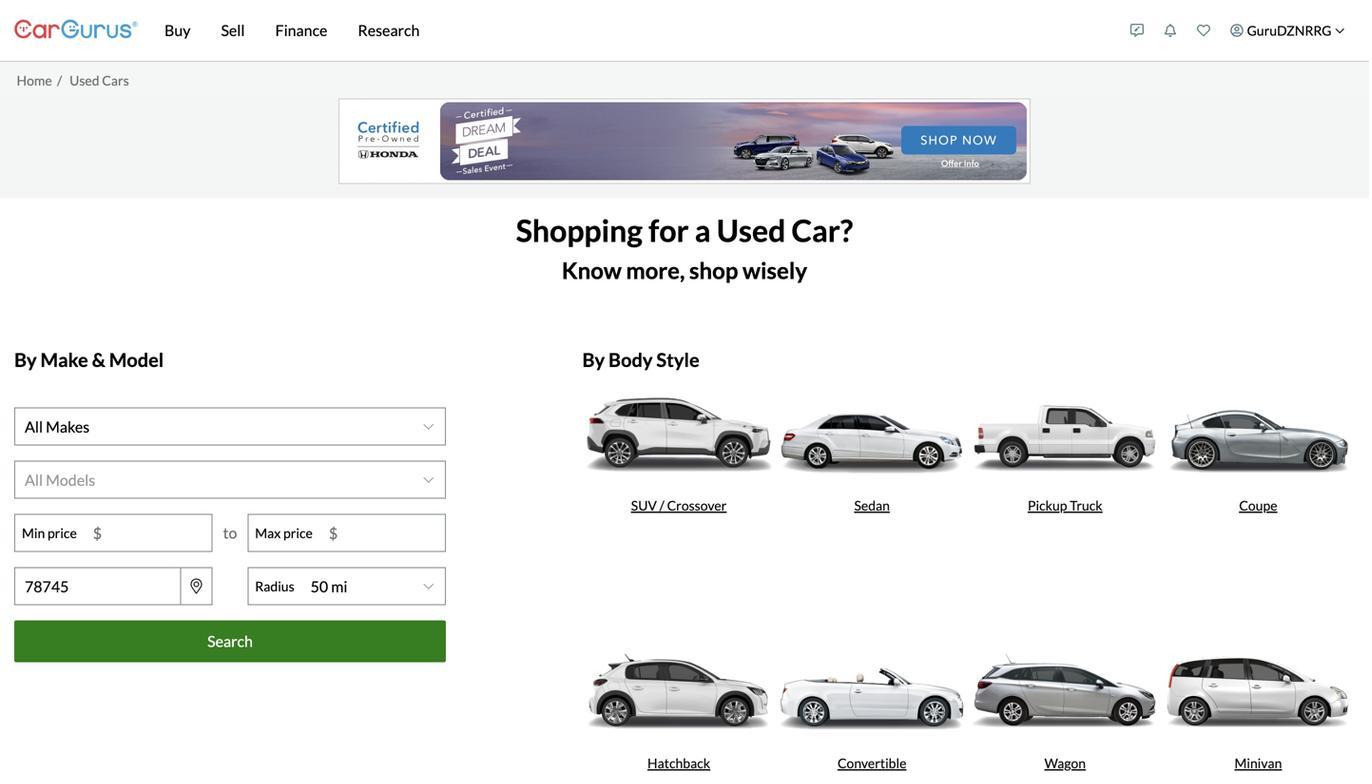 Task type: vqa. For each thing, say whether or not it's contained in the screenshot.
Speed
no



Task type: locate. For each thing, give the bounding box(es) containing it.
wagon link
[[969, 637, 1162, 773]]

buy
[[165, 21, 191, 39]]

1 horizontal spatial /
[[660, 497, 665, 513]]

hatchback body style image
[[582, 637, 776, 746]]

1 vertical spatial chevron down image
[[424, 421, 434, 432]]

cargurus logo homepage link image
[[14, 3, 138, 58]]

user icon image
[[1231, 24, 1244, 37]]

&
[[92, 349, 105, 372]]

suv
[[631, 497, 657, 513]]

advertisement region
[[339, 98, 1031, 184]]

by left make
[[14, 349, 37, 372]]

shop
[[689, 257, 738, 284]]

convertible link
[[776, 637, 969, 773]]

home link
[[17, 72, 52, 88]]

menu bar containing buy
[[138, 0, 1121, 61]]

/
[[57, 72, 62, 88], [660, 497, 665, 513]]

wagon
[[1045, 755, 1086, 771]]

chevron down image down max price number field
[[424, 581, 434, 592]]

1 vertical spatial used
[[717, 212, 786, 249]]

convertible body style image
[[776, 637, 969, 746]]

price right max
[[283, 525, 313, 541]]

/ right suv
[[660, 497, 665, 513]]

1 chevron down image from the top
[[424, 474, 434, 486]]

menu bar
[[138, 0, 1121, 61]]

max price
[[255, 525, 313, 541]]

0 vertical spatial /
[[57, 72, 62, 88]]

find my location image
[[191, 579, 202, 594]]

suv / crossover body style image
[[582, 379, 776, 488]]

0 vertical spatial chevron down image
[[424, 474, 434, 486]]

gurudznrrg button
[[1221, 4, 1355, 57]]

Zip Code telephone field
[[14, 567, 181, 605]]

more,
[[626, 257, 685, 284]]

0 horizontal spatial used
[[70, 72, 99, 88]]

by for by make & model
[[14, 349, 37, 372]]

used up wisely at the top of the page
[[717, 212, 786, 249]]

crossover
[[667, 497, 727, 513]]

1 price from the left
[[47, 525, 77, 541]]

1 horizontal spatial by
[[582, 349, 605, 372]]

to
[[223, 524, 237, 542]]

car?
[[792, 212, 853, 249]]

2 chevron down image from the top
[[424, 581, 434, 592]]

1 by from the left
[[14, 349, 37, 372]]

used inside shopping for a used car? know more, shop wisely
[[717, 212, 786, 249]]

price
[[47, 525, 77, 541], [283, 525, 313, 541]]

1 horizontal spatial used
[[717, 212, 786, 249]]

0 horizontal spatial price
[[47, 525, 77, 541]]

hatchback link
[[582, 637, 776, 773]]

by left body
[[582, 349, 605, 372]]

chevron down image
[[1335, 25, 1345, 35], [424, 421, 434, 432]]

pickup truck body style image
[[969, 379, 1162, 488]]

cargurus logo homepage link link
[[14, 3, 138, 58]]

minivan body style image
[[1162, 637, 1355, 746]]

gurudznrrg
[[1247, 22, 1332, 39]]

0 horizontal spatial /
[[57, 72, 62, 88]]

chevron down image
[[424, 474, 434, 486], [424, 581, 434, 592]]

body
[[609, 349, 653, 372]]

by
[[14, 349, 37, 372], [582, 349, 605, 372]]

price for max price
[[283, 525, 313, 541]]

0 vertical spatial chevron down image
[[1335, 25, 1345, 35]]

by body style
[[582, 349, 700, 372]]

/ right home
[[57, 72, 62, 88]]

shopping
[[516, 212, 643, 249]]

sell button
[[206, 0, 260, 61]]

add a car review image
[[1131, 24, 1144, 37]]

sedan
[[854, 497, 890, 513]]

price right min
[[47, 525, 77, 541]]

used left cars
[[70, 72, 99, 88]]

1 horizontal spatial chevron down image
[[1335, 25, 1345, 35]]

open notifications image
[[1164, 24, 1177, 37]]

1 vertical spatial chevron down image
[[424, 581, 434, 592]]

sell
[[221, 21, 245, 39]]

Min price number field
[[83, 515, 212, 551]]

used
[[70, 72, 99, 88], [717, 212, 786, 249]]

wagon body style image
[[969, 637, 1162, 746]]

0 horizontal spatial by
[[14, 349, 37, 372]]

2 price from the left
[[283, 525, 313, 541]]

minivan link
[[1162, 637, 1355, 773]]

2 by from the left
[[582, 349, 605, 372]]

chevron down image up max price number field
[[424, 474, 434, 486]]

minivan
[[1235, 755, 1282, 771]]

1 vertical spatial /
[[660, 497, 665, 513]]

suv / crossover
[[631, 497, 727, 513]]

1 horizontal spatial price
[[283, 525, 313, 541]]

buy button
[[149, 0, 206, 61]]

0 horizontal spatial chevron down image
[[424, 421, 434, 432]]



Task type: describe. For each thing, give the bounding box(es) containing it.
cars
[[102, 72, 129, 88]]

style
[[656, 349, 700, 372]]

finance button
[[260, 0, 343, 61]]

gurudznrrg menu item
[[1221, 4, 1355, 57]]

0 vertical spatial used
[[70, 72, 99, 88]]

a
[[695, 212, 711, 249]]

Max price number field
[[319, 515, 445, 551]]

finance
[[275, 21, 328, 39]]

pickup truck
[[1028, 497, 1103, 513]]

by make & model
[[14, 349, 164, 372]]

coupe link
[[1162, 379, 1355, 637]]

/ for home
[[57, 72, 62, 88]]

convertible
[[838, 755, 907, 771]]

wisely
[[743, 257, 807, 284]]

/ for suv
[[660, 497, 665, 513]]

sedan link
[[776, 379, 969, 637]]

pickup
[[1028, 497, 1067, 513]]

research
[[358, 21, 420, 39]]

truck
[[1070, 497, 1103, 513]]

know
[[562, 257, 622, 284]]

research button
[[343, 0, 435, 61]]

home / used cars
[[17, 72, 129, 88]]

saved cars image
[[1197, 24, 1211, 37]]

hatchback
[[648, 755, 710, 771]]

by for by body style
[[582, 349, 605, 372]]

pickup truck link
[[969, 379, 1162, 637]]

search button
[[14, 621, 446, 662]]

min price
[[22, 525, 77, 541]]

coupe
[[1239, 497, 1278, 513]]

coupe body style image
[[1162, 379, 1355, 488]]

max
[[255, 525, 281, 541]]

price for min price
[[47, 525, 77, 541]]

min
[[22, 525, 45, 541]]

sedan body style image
[[776, 379, 969, 488]]

chevron down image inside gurudznrrg dropdown button
[[1335, 25, 1345, 35]]

make
[[40, 349, 88, 372]]

radius
[[255, 578, 294, 594]]

gurudznrrg menu
[[1121, 4, 1355, 57]]

shopping for a used car? know more, shop wisely
[[516, 212, 853, 284]]

model
[[109, 349, 164, 372]]

for
[[649, 212, 689, 249]]

suv / crossover link
[[582, 379, 776, 637]]

home
[[17, 72, 52, 88]]

search
[[207, 632, 253, 651]]



